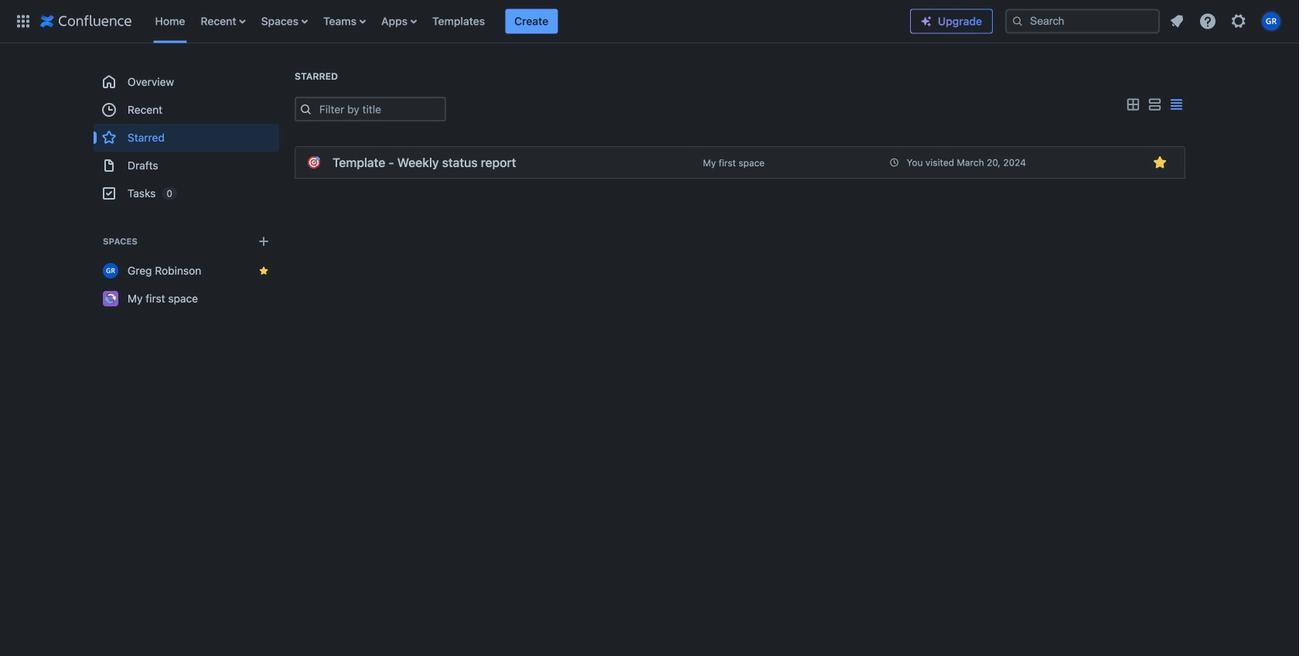 Task type: vqa. For each thing, say whether or not it's contained in the screenshot.
DESIGN YOUR IDEAL WORKWEEK
no



Task type: describe. For each thing, give the bounding box(es) containing it.
premium image
[[921, 15, 933, 27]]

list for premium image
[[1164, 7, 1291, 35]]

list for appswitcher icon
[[147, 0, 911, 43]]

unstar this space image
[[258, 265, 270, 277]]

list image
[[1146, 95, 1164, 114]]

Search field
[[1006, 9, 1161, 34]]

cards image
[[1124, 95, 1143, 114]]

compact list image
[[1168, 95, 1186, 114]]

appswitcher icon image
[[14, 12, 32, 31]]

notification icon image
[[1168, 12, 1187, 31]]

global element
[[9, 0, 911, 43]]

create a space image
[[255, 232, 273, 251]]



Task type: locate. For each thing, give the bounding box(es) containing it.
list item inside list
[[505, 9, 558, 34]]

:dart: image
[[308, 156, 320, 169], [308, 156, 320, 169]]

banner
[[0, 0, 1300, 43]]

help icon image
[[1199, 12, 1218, 31]]

1 horizontal spatial list
[[1164, 7, 1291, 35]]

Filter by title field
[[315, 98, 445, 120]]

list item
[[505, 9, 558, 34]]

None search field
[[1006, 9, 1161, 34]]

0 horizontal spatial list
[[147, 0, 911, 43]]

search image
[[1012, 15, 1024, 27]]

confluence image
[[40, 12, 132, 31], [40, 12, 132, 31]]

group
[[94, 68, 279, 207]]

settings icon image
[[1230, 12, 1249, 31]]

list
[[147, 0, 911, 43], [1164, 7, 1291, 35]]

unstar image
[[1151, 153, 1170, 172]]



